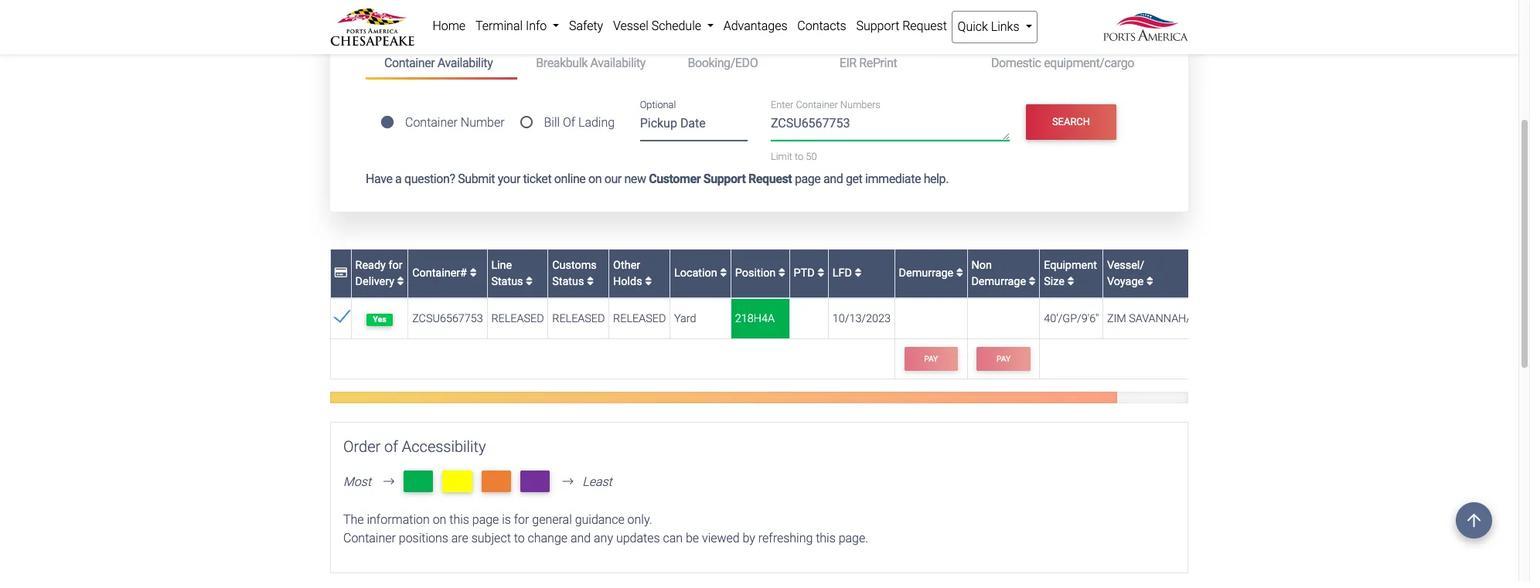 Task type: locate. For each thing, give the bounding box(es) containing it.
1 vertical spatial this
[[816, 532, 836, 546]]

ptd link
[[794, 267, 824, 280]]

for
[[389, 259, 403, 272], [514, 513, 529, 528]]

sort image for location
[[720, 268, 727, 279]]

0 vertical spatial to
[[795, 151, 804, 162]]

and
[[824, 172, 843, 186], [571, 532, 591, 546]]

0 horizontal spatial for
[[389, 259, 403, 272]]

0 horizontal spatial released
[[491, 312, 544, 326]]

mt up is at left
[[487, 473, 505, 491]]

1 horizontal spatial and
[[824, 172, 843, 186]]

on inside the information on this page is for general guidance only. container positions are subject to change and any updates can be viewed by refreshing this page.
[[433, 513, 446, 528]]

demurrage link
[[899, 267, 963, 280]]

to left 50
[[795, 151, 804, 162]]

sort image left the position
[[720, 268, 727, 279]]

and inside the information on this page is for general guidance only. container positions are subject to change and any updates can be viewed by refreshing this page.
[[571, 532, 591, 546]]

delivery
[[355, 275, 394, 289]]

breakbulk
[[536, 55, 588, 70]]

support
[[856, 19, 900, 33], [703, 172, 746, 186]]

0 vertical spatial on
[[588, 172, 602, 186]]

mt up the "general" in the bottom left of the page
[[526, 473, 544, 491]]

0 vertical spatial request
[[903, 19, 947, 33]]

terminal info
[[476, 19, 550, 33]]

4 sort image from the left
[[1029, 276, 1036, 287]]

released down customs status
[[552, 312, 605, 326]]

support right customer
[[703, 172, 746, 186]]

0 vertical spatial for
[[389, 259, 403, 272]]

for right ready
[[389, 259, 403, 272]]

container#
[[412, 267, 470, 280]]

0 horizontal spatial demurrage
[[899, 267, 956, 280]]

0 vertical spatial support
[[856, 19, 900, 33]]

breakbulk availability link
[[518, 49, 669, 77]]

1 horizontal spatial released
[[552, 312, 605, 326]]

demurrage
[[899, 267, 956, 280], [972, 275, 1026, 289]]

of
[[384, 437, 398, 456]]

enter container numbers
[[771, 99, 881, 111]]

0 vertical spatial this
[[449, 513, 469, 528]]

status for customs
[[552, 275, 584, 289]]

sort image inside ptd link
[[817, 268, 824, 279]]

this up are
[[449, 513, 469, 528]]

sort image for demurrage
[[1029, 276, 1036, 287]]

1 horizontal spatial demurrage
[[972, 275, 1026, 289]]

demurrage left non
[[899, 267, 956, 280]]

zcsu6567753
[[412, 312, 483, 326]]

of
[[563, 115, 575, 130]]

sort image left customs status
[[526, 276, 533, 287]]

long arrow right image
[[377, 476, 401, 488], [556, 476, 579, 488]]

for right is at left
[[514, 513, 529, 528]]

lfd link
[[833, 267, 862, 280]]

sort image
[[397, 276, 404, 287], [526, 276, 533, 287], [645, 276, 652, 287], [1029, 276, 1036, 287]]

sort image
[[470, 268, 477, 279], [720, 268, 727, 279], [779, 268, 786, 279], [817, 268, 824, 279], [855, 268, 862, 279], [956, 268, 963, 279], [587, 276, 594, 287], [1068, 276, 1074, 287], [1147, 276, 1153, 287]]

1 mt from the left
[[410, 473, 427, 491]]

page down 50
[[795, 172, 821, 186]]

0 horizontal spatial page
[[472, 513, 499, 528]]

1 long arrow right image from the left
[[377, 476, 401, 488]]

size
[[1044, 275, 1065, 289]]

1 vertical spatial support
[[703, 172, 746, 186]]

1 horizontal spatial request
[[903, 19, 947, 33]]

lfd
[[833, 267, 855, 280]]

availability for container availability
[[438, 55, 493, 70]]

status
[[491, 275, 523, 289], [552, 275, 584, 289]]

1 status from the left
[[491, 275, 523, 289]]

sort image left non
[[956, 268, 963, 279]]

holds
[[613, 275, 642, 289]]

support up reprint
[[856, 19, 900, 33]]

to inside the information on this page is for general guidance only. container positions are subject to change and any updates can be viewed by refreshing this page.
[[514, 532, 525, 546]]

search
[[1052, 116, 1090, 128]]

1 vertical spatial and
[[571, 532, 591, 546]]

container inside the information on this page is for general guidance only. container positions are subject to change and any updates can be viewed by refreshing this page.
[[343, 532, 396, 546]]

1 released from the left
[[491, 312, 544, 326]]

1 vertical spatial on
[[433, 513, 446, 528]]

1 horizontal spatial support
[[856, 19, 900, 33]]

sort image for ptd
[[817, 268, 824, 279]]

sort image inside the container# link
[[470, 268, 477, 279]]

general
[[532, 513, 572, 528]]

subject
[[471, 532, 511, 546]]

sort image inside the demurrage link
[[956, 268, 963, 279]]

page
[[795, 172, 821, 186], [472, 513, 499, 528]]

limit
[[771, 151, 793, 162]]

container down home link
[[384, 55, 435, 70]]

sort image right 'holds'
[[645, 276, 652, 287]]

status inside the line status
[[491, 275, 523, 289]]

location link
[[674, 267, 727, 280]]

page inside the information on this page is for general guidance only. container positions are subject to change and any updates can be viewed by refreshing this page.
[[472, 513, 499, 528]]

0 vertical spatial page
[[795, 172, 821, 186]]

on
[[588, 172, 602, 186], [433, 513, 446, 528]]

sort image left size
[[1029, 276, 1036, 287]]

information
[[367, 513, 430, 528]]

and left 'any'
[[571, 532, 591, 546]]

sort image for demurrage
[[956, 268, 963, 279]]

links
[[991, 19, 1020, 34]]

reprint
[[859, 55, 897, 70]]

container right enter
[[796, 99, 838, 111]]

request
[[903, 19, 947, 33], [749, 172, 792, 186]]

demurrage inside the 'non demurrage'
[[972, 275, 1026, 289]]

page up subject
[[472, 513, 499, 528]]

limit to 50
[[771, 151, 817, 162]]

demurrage down non
[[972, 275, 1026, 289]]

question?
[[404, 172, 455, 186]]

sort image inside lfd link
[[855, 268, 862, 279]]

status for line
[[491, 275, 523, 289]]

long arrow right image right most
[[377, 476, 401, 488]]

1 horizontal spatial long arrow right image
[[556, 476, 579, 488]]

2 availability from the left
[[590, 55, 646, 70]]

booking/edo link
[[669, 49, 821, 77]]

to
[[795, 151, 804, 162], [514, 532, 525, 546]]

1 availability from the left
[[438, 55, 493, 70]]

mt
[[410, 473, 427, 491], [448, 473, 466, 491], [487, 473, 505, 491], [526, 473, 544, 491]]

0 horizontal spatial status
[[491, 275, 523, 289]]

sort image for lfd
[[855, 268, 862, 279]]

3 released from the left
[[613, 312, 666, 326]]

1 sort image from the left
[[397, 276, 404, 287]]

0 horizontal spatial availability
[[438, 55, 493, 70]]

request up "eir reprint" link
[[903, 19, 947, 33]]

sort image inside "location" link
[[720, 268, 727, 279]]

for inside the information on this page is for general guidance only. container positions are subject to change and any updates can be viewed by refreshing this page.
[[514, 513, 529, 528]]

sort image left ptd
[[779, 268, 786, 279]]

terminal info link
[[471, 11, 564, 42]]

sort image left line
[[470, 268, 477, 279]]

0 vertical spatial and
[[824, 172, 843, 186]]

and left get on the top
[[824, 172, 843, 186]]

status inside customs status
[[552, 275, 584, 289]]

positions
[[399, 532, 448, 546]]

218h4a
[[735, 312, 775, 326]]

customs status
[[552, 259, 597, 289]]

schedule
[[652, 19, 701, 33]]

ready for delivery
[[355, 259, 403, 289]]

released down the line status
[[491, 312, 544, 326]]

container availability link
[[366, 49, 518, 80]]

voyage
[[1107, 275, 1144, 289]]

2 horizontal spatial released
[[613, 312, 666, 326]]

1 horizontal spatial for
[[514, 513, 529, 528]]

3 sort image from the left
[[645, 276, 652, 287]]

on left "our"
[[588, 172, 602, 186]]

equipment/cargo
[[1044, 55, 1134, 70]]

0 horizontal spatial on
[[433, 513, 446, 528]]

equipment
[[1044, 259, 1097, 272]]

position link
[[735, 267, 786, 280]]

sort image up 10/13/2023
[[855, 268, 862, 279]]

eir
[[840, 55, 857, 70]]

sort image inside position link
[[779, 268, 786, 279]]

1 vertical spatial to
[[514, 532, 525, 546]]

ticket
[[523, 172, 552, 186]]

sort image for holds
[[645, 276, 652, 287]]

status down customs
[[552, 275, 584, 289]]

container down the
[[343, 532, 396, 546]]

sort image right delivery
[[397, 276, 404, 287]]

other
[[613, 259, 640, 272]]

1 horizontal spatial to
[[795, 151, 804, 162]]

4 mt from the left
[[526, 473, 544, 491]]

2 status from the left
[[552, 275, 584, 289]]

released
[[491, 312, 544, 326], [552, 312, 605, 326], [613, 312, 666, 326]]

mt down accessibility
[[448, 473, 466, 491]]

3 mt from the left
[[487, 473, 505, 491]]

long arrow right image left least
[[556, 476, 579, 488]]

mt down order of accessibility at bottom
[[410, 473, 427, 491]]

sort image left lfd
[[817, 268, 824, 279]]

vessel schedule
[[613, 19, 704, 33]]

0 horizontal spatial and
[[571, 532, 591, 546]]

status down line
[[491, 275, 523, 289]]

eir reprint link
[[821, 49, 973, 77]]

request down limit
[[749, 172, 792, 186]]

0 horizontal spatial to
[[514, 532, 525, 546]]

1 vertical spatial request
[[749, 172, 792, 186]]

by
[[743, 532, 755, 546]]

sort image down equipment
[[1068, 276, 1074, 287]]

customer support request link
[[649, 172, 792, 186]]

availability down vessel
[[590, 55, 646, 70]]

Enter Container Numbers text field
[[771, 114, 1010, 141]]

2 sort image from the left
[[526, 276, 533, 287]]

domestic equipment/cargo
[[991, 55, 1134, 70]]

this left 'page.'
[[816, 532, 836, 546]]

on up the positions
[[433, 513, 446, 528]]

this
[[449, 513, 469, 528], [816, 532, 836, 546]]

request inside "support request" link
[[903, 19, 947, 33]]

released down 'holds'
[[613, 312, 666, 326]]

to right subject
[[514, 532, 525, 546]]

10/13/2023
[[833, 312, 891, 326]]

non demurrage
[[972, 259, 1029, 289]]

0 horizontal spatial long arrow right image
[[377, 476, 401, 488]]

bill
[[544, 115, 560, 130]]

1 horizontal spatial availability
[[590, 55, 646, 70]]

1 vertical spatial page
[[472, 513, 499, 528]]

home
[[433, 19, 466, 33]]

1 horizontal spatial status
[[552, 275, 584, 289]]

1 vertical spatial for
[[514, 513, 529, 528]]

yard
[[674, 312, 696, 326]]

support request
[[856, 19, 947, 33]]

availability down home link
[[438, 55, 493, 70]]



Task type: vqa. For each thing, say whether or not it's contained in the screenshot.
& for Falling
no



Task type: describe. For each thing, give the bounding box(es) containing it.
have
[[366, 172, 392, 186]]

0 horizontal spatial request
[[749, 172, 792, 186]]

our
[[604, 172, 622, 186]]

credit card image
[[335, 268, 347, 279]]

container# link
[[412, 267, 477, 280]]

sort image for delivery
[[397, 276, 404, 287]]

2 released from the left
[[552, 312, 605, 326]]

quick links link
[[952, 11, 1038, 43]]

can
[[663, 532, 683, 546]]

advantages
[[724, 19, 788, 33]]

sort image down customs
[[587, 276, 594, 287]]

for inside ready for delivery
[[389, 259, 403, 272]]

line
[[491, 259, 512, 272]]

quick
[[958, 19, 988, 34]]

50
[[806, 151, 817, 162]]

help.
[[924, 172, 949, 186]]

most
[[343, 475, 371, 490]]

updates
[[616, 532, 660, 546]]

ptd
[[794, 267, 817, 280]]

zim
[[1107, 312, 1127, 326]]

sort image for container#
[[470, 268, 477, 279]]

is
[[502, 513, 511, 528]]

info
[[526, 19, 547, 33]]

container availability
[[384, 55, 493, 70]]

vessel schedule link
[[608, 11, 719, 42]]

contacts link
[[793, 11, 851, 42]]

refreshing
[[758, 532, 813, 546]]

container left "number"
[[405, 115, 458, 130]]

sort image right voyage
[[1147, 276, 1153, 287]]

be
[[686, 532, 699, 546]]

position
[[735, 267, 779, 280]]

customer
[[649, 172, 701, 186]]

availability for breakbulk availability
[[590, 55, 646, 70]]

new
[[624, 172, 646, 186]]

non
[[972, 259, 992, 272]]

submit
[[458, 172, 495, 186]]

savannah/18w
[[1129, 312, 1213, 326]]

online
[[554, 172, 586, 186]]

accessibility
[[402, 437, 486, 456]]

lading
[[578, 115, 615, 130]]

viewed
[[702, 532, 740, 546]]

2 long arrow right image from the left
[[556, 476, 579, 488]]

enter
[[771, 99, 794, 111]]

terminal
[[476, 19, 523, 33]]

other holds
[[613, 259, 645, 289]]

immediate
[[865, 172, 921, 186]]

0 horizontal spatial this
[[449, 513, 469, 528]]

vessel
[[613, 19, 649, 33]]

are
[[451, 532, 468, 546]]

support request link
[[851, 11, 952, 42]]

domestic
[[991, 55, 1041, 70]]

eir reprint
[[840, 55, 897, 70]]

have a question? submit your ticket online on our new customer support request page and get immediate help.
[[366, 172, 949, 186]]

order of accessibility
[[343, 437, 486, 456]]

number
[[461, 115, 505, 130]]

safety
[[569, 19, 603, 33]]

breakbulk availability
[[536, 55, 646, 70]]

vessel/
[[1107, 259, 1145, 272]]

optional
[[640, 99, 676, 111]]

quick links
[[958, 19, 1023, 34]]

vessel/ voyage
[[1107, 259, 1147, 289]]

domestic equipment/cargo link
[[973, 49, 1153, 77]]

container number
[[405, 115, 505, 130]]

page.
[[839, 532, 868, 546]]

yes
[[373, 315, 387, 325]]

0 horizontal spatial support
[[703, 172, 746, 186]]

location
[[674, 267, 720, 280]]

only.
[[628, 513, 652, 528]]

equipment size
[[1044, 259, 1097, 289]]

2 mt from the left
[[448, 473, 466, 491]]

sort image for position
[[779, 268, 786, 279]]

change
[[528, 532, 568, 546]]

advantages link
[[719, 11, 793, 42]]

the
[[343, 513, 364, 528]]

1 horizontal spatial on
[[588, 172, 602, 186]]

1 horizontal spatial page
[[795, 172, 821, 186]]

go to top image
[[1456, 503, 1492, 539]]

the information on this page is for general guidance only. container positions are subject to change and any updates can be viewed by refreshing this page.
[[343, 513, 868, 546]]

40'/gp/9'6"
[[1044, 312, 1099, 326]]

zim savannah/18w
[[1107, 312, 1213, 326]]

booking/edo
[[688, 55, 758, 70]]

Optional text field
[[640, 111, 748, 141]]

sort image for status
[[526, 276, 533, 287]]

safety link
[[564, 11, 608, 42]]

your
[[498, 172, 520, 186]]

customs
[[552, 259, 597, 272]]

1 horizontal spatial this
[[816, 532, 836, 546]]

guidance
[[575, 513, 625, 528]]



